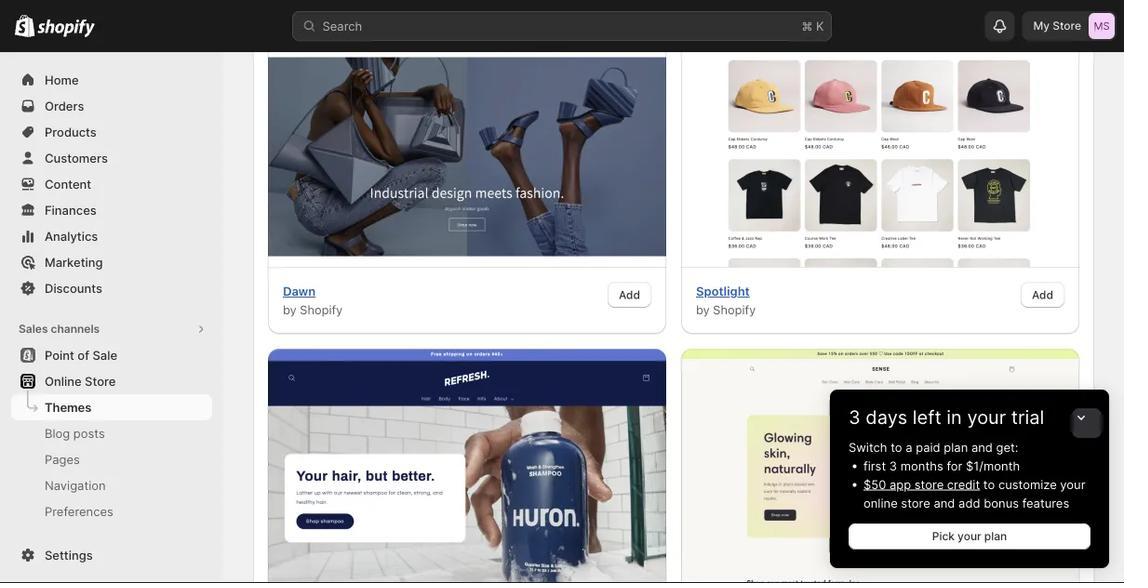 Task type: describe. For each thing, give the bounding box(es) containing it.
plan inside pick your plan link
[[984, 530, 1007, 543]]

pick your plan link
[[849, 524, 1091, 550]]

discounts link
[[11, 275, 212, 302]]

0 vertical spatial to
[[891, 440, 902, 455]]

store inside to customize your online store and add bonus features
[[901, 496, 930, 510]]

credit
[[947, 477, 980, 492]]

point of sale
[[45, 348, 117, 362]]

1 horizontal spatial store
[[300, 22, 331, 37]]

themes
[[45, 400, 91, 415]]

analytics link
[[11, 223, 212, 249]]

apps
[[19, 553, 47, 567]]

themes link
[[11, 395, 212, 421]]

switch
[[849, 440, 887, 455]]

days
[[866, 406, 908, 429]]

posts
[[73, 426, 105, 441]]

search
[[322, 19, 362, 33]]

point of sale link
[[11, 342, 212, 369]]

preferences link
[[11, 499, 212, 525]]

features
[[1022, 496, 1069, 510]]

1 vertical spatial online
[[45, 374, 82, 389]]

customize
[[998, 477, 1057, 492]]

online
[[864, 496, 898, 510]]

3 days left in your trial element
[[830, 438, 1109, 569]]

app
[[890, 477, 911, 492]]

point
[[45, 348, 74, 362]]

for
[[947, 459, 963, 473]]

blog posts
[[45, 426, 105, 441]]

paid
[[916, 440, 941, 455]]

a
[[906, 440, 913, 455]]

channels
[[51, 322, 100, 336]]

apps button
[[11, 547, 212, 573]]

online store inside 'link'
[[45, 374, 116, 389]]

0 vertical spatial online
[[261, 22, 297, 37]]

sales
[[19, 322, 48, 336]]

$50
[[864, 477, 886, 492]]

switch to a paid plan and get:
[[849, 440, 1018, 455]]

your inside to customize your online store and add bonus features
[[1060, 477, 1086, 492]]

finances link
[[11, 197, 212, 223]]

1 vertical spatial 3
[[889, 459, 897, 473]]

blog
[[45, 426, 70, 441]]

settings link
[[11, 543, 212, 569]]

navigation link
[[11, 473, 212, 499]]

customers
[[45, 151, 108, 165]]

pick
[[932, 530, 955, 543]]

first 3 months for $1/month
[[864, 459, 1020, 473]]

content
[[45, 177, 91, 191]]

preferences
[[45, 504, 113, 519]]

k
[[816, 19, 824, 33]]

home
[[45, 73, 79, 87]]

sales channels
[[19, 322, 100, 336]]

finances
[[45, 203, 97, 217]]

home link
[[11, 67, 212, 93]]

0 horizontal spatial plan
[[944, 440, 968, 455]]

sales channels button
[[11, 316, 212, 342]]

products link
[[11, 119, 212, 145]]



Task type: locate. For each thing, give the bounding box(es) containing it.
and
[[971, 440, 993, 455], [934, 496, 955, 510]]

pages link
[[11, 447, 212, 473]]

0 horizontal spatial online
[[45, 374, 82, 389]]

first
[[864, 459, 886, 473]]

bonus
[[984, 496, 1019, 510]]

3 days left in your trial button
[[830, 390, 1109, 429]]

add
[[959, 496, 980, 510]]

marketing
[[45, 255, 103, 269]]

$50 app store credit link
[[864, 477, 980, 492]]

marketing link
[[11, 249, 212, 275]]

0 vertical spatial your
[[967, 406, 1006, 429]]

3 left days
[[849, 406, 861, 429]]

1 horizontal spatial plan
[[984, 530, 1007, 543]]

1 vertical spatial plan
[[984, 530, 1007, 543]]

online left search
[[261, 22, 297, 37]]

2 vertical spatial your
[[958, 530, 981, 543]]

months
[[901, 459, 943, 473]]

to customize your online store and add bonus features
[[864, 477, 1086, 510]]

$1/month
[[966, 459, 1020, 473]]

0 vertical spatial store
[[915, 477, 944, 492]]

pages
[[45, 452, 80, 467]]

and for plan
[[971, 440, 993, 455]]

1 horizontal spatial shopify image
[[37, 19, 95, 38]]

plan down bonus
[[984, 530, 1007, 543]]

settings
[[45, 548, 93, 563]]

3 right first
[[889, 459, 897, 473]]

1 vertical spatial online store link
[[11, 369, 212, 395]]

of
[[78, 348, 89, 362]]

your right pick
[[958, 530, 981, 543]]

trial
[[1011, 406, 1044, 429]]

0 horizontal spatial 3
[[849, 406, 861, 429]]

online store
[[261, 22, 331, 37], [45, 374, 116, 389]]

sale
[[92, 348, 117, 362]]

to
[[891, 440, 902, 455], [984, 477, 995, 492]]

0 horizontal spatial to
[[891, 440, 902, 455]]

to inside to customize your online store and add bonus features
[[984, 477, 995, 492]]

my store
[[1033, 19, 1081, 33]]

0 vertical spatial and
[[971, 440, 993, 455]]

navigation
[[45, 478, 106, 493]]

and for store
[[934, 496, 955, 510]]

0 horizontal spatial shopify image
[[15, 15, 35, 37]]

0 vertical spatial plan
[[944, 440, 968, 455]]

store
[[1053, 19, 1081, 33], [300, 22, 331, 37], [85, 374, 116, 389]]

2 horizontal spatial store
[[1053, 19, 1081, 33]]

customers link
[[11, 145, 212, 171]]

3
[[849, 406, 861, 429], [889, 459, 897, 473]]

$50 app store credit
[[864, 477, 980, 492]]

store
[[915, 477, 944, 492], [901, 496, 930, 510]]

plan
[[944, 440, 968, 455], [984, 530, 1007, 543]]

plan up for
[[944, 440, 968, 455]]

point of sale button
[[0, 342, 223, 369]]

and up $1/month
[[971, 440, 993, 455]]

1 horizontal spatial to
[[984, 477, 995, 492]]

your inside dropdown button
[[967, 406, 1006, 429]]

orders link
[[11, 93, 212, 119]]

3 days left in your trial
[[849, 406, 1044, 429]]

0 horizontal spatial online store
[[45, 374, 116, 389]]

to left a
[[891, 440, 902, 455]]

store down months
[[915, 477, 944, 492]]

1 vertical spatial to
[[984, 477, 995, 492]]

⌘ k
[[802, 19, 824, 33]]

0 vertical spatial online store link
[[261, 20, 331, 39]]

orders
[[45, 99, 84, 113]]

online down point
[[45, 374, 82, 389]]

your
[[967, 406, 1006, 429], [1060, 477, 1086, 492], [958, 530, 981, 543]]

1 horizontal spatial online store
[[261, 22, 331, 37]]

pick your plan
[[932, 530, 1007, 543]]

0 horizontal spatial store
[[85, 374, 116, 389]]

1 vertical spatial online store
[[45, 374, 116, 389]]

⌘
[[802, 19, 813, 33]]

and inside to customize your online store and add bonus features
[[934, 496, 955, 510]]

analytics
[[45, 229, 98, 243]]

in
[[947, 406, 962, 429]]

my store image
[[1089, 13, 1115, 39]]

0 vertical spatial 3
[[849, 406, 861, 429]]

your right in
[[967, 406, 1006, 429]]

1 horizontal spatial online store link
[[261, 20, 331, 39]]

content link
[[11, 171, 212, 197]]

1 vertical spatial your
[[1060, 477, 1086, 492]]

products
[[45, 125, 97, 139]]

1 horizontal spatial online
[[261, 22, 297, 37]]

your up features
[[1060, 477, 1086, 492]]

and left 'add'
[[934, 496, 955, 510]]

online
[[261, 22, 297, 37], [45, 374, 82, 389]]

shopify image
[[15, 15, 35, 37], [37, 19, 95, 38]]

store down $50 app store credit
[[901, 496, 930, 510]]

0 horizontal spatial online store link
[[11, 369, 212, 395]]

blog posts link
[[11, 421, 212, 447]]

get:
[[996, 440, 1018, 455]]

1 horizontal spatial and
[[971, 440, 993, 455]]

discounts
[[45, 281, 102, 295]]

3 inside dropdown button
[[849, 406, 861, 429]]

1 vertical spatial and
[[934, 496, 955, 510]]

to down $1/month
[[984, 477, 995, 492]]

0 vertical spatial online store
[[261, 22, 331, 37]]

my
[[1033, 19, 1050, 33]]

0 horizontal spatial and
[[934, 496, 955, 510]]

1 horizontal spatial 3
[[889, 459, 897, 473]]

1 vertical spatial store
[[901, 496, 930, 510]]

online store link
[[261, 20, 331, 39], [11, 369, 212, 395]]

left
[[913, 406, 942, 429]]



Task type: vqa. For each thing, say whether or not it's contained in the screenshot.
the Custom data link
no



